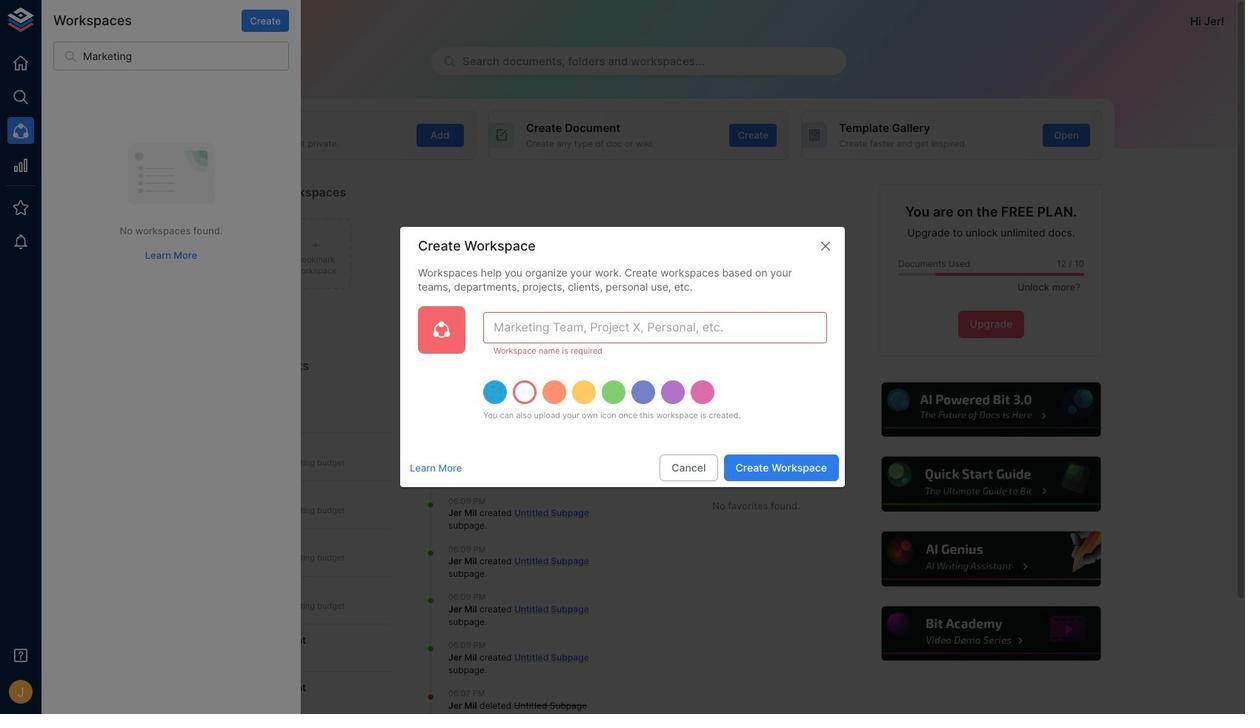 Task type: locate. For each thing, give the bounding box(es) containing it.
dialog
[[400, 227, 845, 487]]

help image
[[880, 380, 1103, 439], [880, 455, 1103, 514], [880, 530, 1103, 588], [880, 604, 1103, 663]]

Search Workspaces... text field
[[83, 42, 289, 71]]



Task type: vqa. For each thing, say whether or not it's contained in the screenshot.
help image
yes



Task type: describe. For each thing, give the bounding box(es) containing it.
Marketing Team, Project X, Personal, etc. text field
[[483, 312, 827, 343]]

4 help image from the top
[[880, 604, 1103, 663]]

3 help image from the top
[[880, 530, 1103, 588]]

1 help image from the top
[[880, 380, 1103, 439]]

2 help image from the top
[[880, 455, 1103, 514]]



